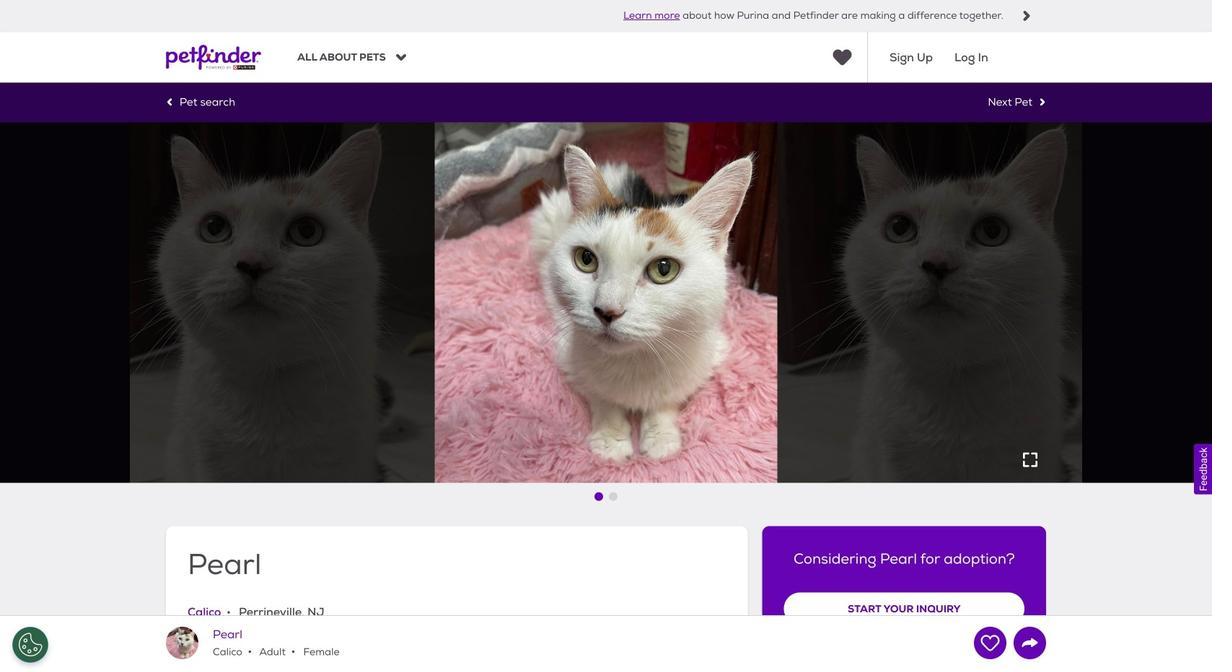 Task type: vqa. For each thing, say whether or not it's contained in the screenshot.
Pet physical characteristics ELEMENT at bottom
yes



Task type: describe. For each thing, give the bounding box(es) containing it.
pet physical characteristics element
[[188, 654, 726, 670]]

2 pearl, an adoptable calico in perrineville, nj_image-2 image from the left
[[777, 122, 1120, 483]]

pearl, an adoptable calico in perrineville, nj_image-1 image
[[435, 122, 777, 483]]



Task type: locate. For each thing, give the bounding box(es) containing it.
0 horizontal spatial pearl, an adoptable calico in perrineville, nj_image-2 image
[[92, 122, 435, 483]]

1 horizontal spatial pearl, an adoptable calico in perrineville, nj_image-2 image
[[777, 122, 1120, 483]]

petfinder home image
[[166, 32, 261, 83]]

pearl, an adoptable calico in perrineville, nj_image-2 image
[[92, 122, 435, 483], [777, 122, 1120, 483]]

main content
[[0, 83, 1212, 670]]

pearl image
[[166, 627, 198, 659]]

1 pearl, an adoptable calico in perrineville, nj_image-2 image from the left
[[92, 122, 435, 483]]

pet type element
[[188, 603, 324, 622]]



